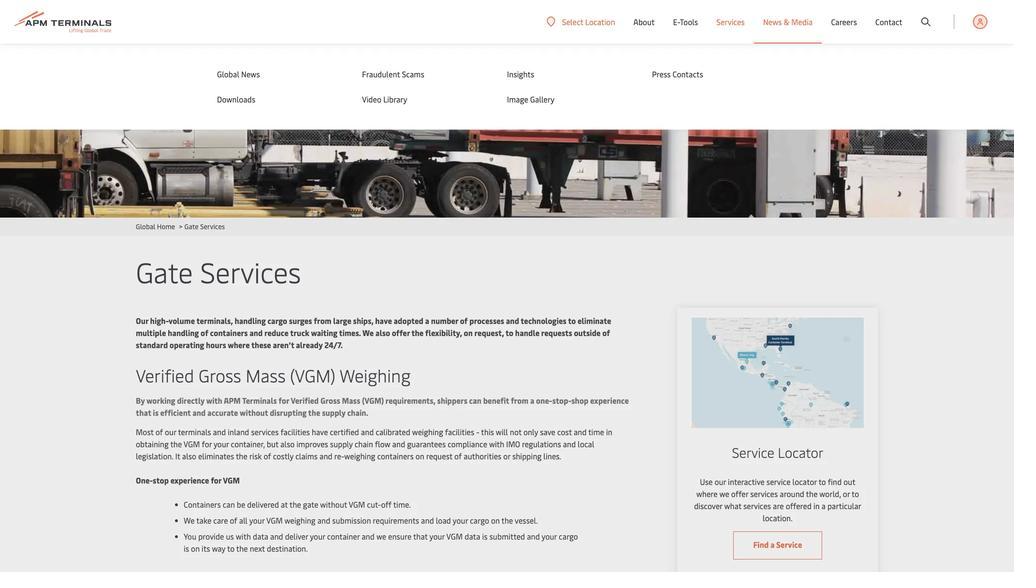 Task type: describe. For each thing, give the bounding box(es) containing it.
verified gross mass (vgm) weighing
[[136, 363, 411, 387]]

also inside our high-volume terminals, handling cargo surges from large ships, have adopted a number of processes and technologies to eliminate multiple handling of containers and reduce truck waiting times. we also offer the flexibility, on request, to handle requests outside of standard operating hours where these aren't already 24/7.
[[376, 327, 390, 338]]

service locator
[[732, 443, 824, 461]]

stop-
[[553, 395, 572, 406]]

1 facilities from the left
[[281, 426, 310, 437]]

the inside the use our interactive service locator to find out where we offer services around the world, or to discover what services are offered in a particular location.
[[806, 489, 818, 499]]

flexibility,
[[425, 327, 462, 338]]

chain
[[355, 439, 373, 449]]

1 vertical spatial services
[[751, 489, 778, 499]]

fraudulent
[[362, 69, 400, 79]]

cut-
[[367, 499, 381, 510]]

from inside our high-volume terminals, handling cargo surges from large ships, have adopted a number of processes and technologies to eliminate multiple handling of containers and reduce truck waiting times. we also offer the flexibility, on request, to handle requests outside of standard operating hours where these aren't already 24/7.
[[314, 315, 332, 326]]

of down eliminate
[[603, 327, 610, 338]]

gate services
[[136, 252, 301, 291]]

you provide us with data and deliver your container and we ensure that your vgm data is submitted and your cargo is on its way to the next destination.
[[184, 531, 578, 554]]

use
[[700, 476, 713, 487]]

at
[[281, 499, 288, 510]]

and down gate
[[318, 515, 330, 526]]

services inside most of our terminals and inland services facilities have certified and calibrated weighing facilities - this will not only save cost and time in obtaining the vgm for your container, but also improves supply chain flow and guarantees compliance with imo regulations and local legislation. it also eliminates the risk of costly claims and re-weighing containers on request of authorities or shipping lines.
[[251, 426, 279, 437]]

compliance
[[448, 439, 487, 449]]

fraudulent scams
[[362, 69, 424, 79]]

and up chain
[[361, 426, 374, 437]]

2 vertical spatial for
[[211, 475, 222, 485]]

1 vertical spatial services
[[200, 222, 225, 231]]

volume
[[169, 315, 195, 326]]

select
[[562, 16, 584, 27]]

(vgm)
[[290, 363, 336, 387]]

supply inside by working directly with apm terminals for verified gross mass (vgm) requirements, shippers can benefit from a one-stop-shop experience that is efficient and accurate without disrupting the supply chain.
[[322, 407, 346, 418]]

of right risk
[[264, 451, 271, 461]]

our high-volume terminals, handling cargo surges from large ships, have adopted a number of processes and technologies to eliminate multiple handling of containers and reduce truck waiting times. we also offer the flexibility, on request, to handle requests outside of standard operating hours where these aren't already 24/7.
[[136, 315, 612, 350]]

2 vertical spatial services
[[200, 252, 301, 291]]

shippers
[[437, 395, 468, 406]]

global news link
[[217, 69, 343, 79]]

downloads
[[217, 94, 255, 104]]

on inside most of our terminals and inland services facilities have certified and calibrated weighing facilities - this will not only save cost and time in obtaining the vgm for your container, but also improves supply chain flow and guarantees compliance with imo regulations and local legislation. it also eliminates the risk of costly claims and re-weighing containers on request of authorities or shipping lines.
[[416, 451, 424, 461]]

locator
[[778, 443, 824, 461]]

contact button
[[876, 0, 903, 44]]

working
[[146, 395, 175, 406]]

verified
[[291, 395, 319, 406]]

your down the load
[[430, 531, 445, 542]]

insights link
[[507, 69, 633, 79]]

we take care of all your vgm weighing and submission requirements and load your cargo on the vessel.
[[184, 515, 538, 526]]

and left "re-" at left bottom
[[320, 451, 333, 461]]

to left find on the right bottom of page
[[819, 476, 826, 487]]

to down out
[[852, 489, 859, 499]]

high-
[[150, 315, 169, 326]]

is for verified gross mass (vgm) weighing
[[153, 407, 159, 418]]

on inside you provide us with data and deliver your container and we ensure that your vgm data is submitted and your cargo is on its way to the next destination.
[[191, 543, 200, 554]]

on up submitted
[[491, 515, 500, 526]]

video
[[362, 94, 382, 104]]

and up destination.
[[270, 531, 283, 542]]

1 vertical spatial without
[[320, 499, 347, 510]]

service
[[767, 476, 791, 487]]

standard
[[136, 339, 168, 350]]

of left "all"
[[230, 515, 237, 526]]

inland
[[228, 426, 249, 437]]

to up requests
[[568, 315, 576, 326]]

technologies
[[521, 315, 567, 326]]

contact
[[876, 16, 903, 27]]

2 facilities from the left
[[445, 426, 475, 437]]

in inside most of our terminals and inland services facilities have certified and calibrated weighing facilities - this will not only save cost and time in obtaining the vgm for your container, but also improves supply chain flow and guarantees compliance with imo regulations and local legislation. it also eliminates the risk of costly claims and re-weighing containers on request of authorities or shipping lines.
[[606, 426, 613, 437]]

and down cost
[[563, 439, 576, 449]]

container
[[327, 531, 360, 542]]

of right number
[[460, 315, 468, 326]]

trucks loading at apm terminals by pre-appointment system image
[[0, 44, 1014, 218]]

what
[[725, 501, 742, 511]]

containers inside most of our terminals and inland services facilities have certified and calibrated weighing facilities - this will not only save cost and time in obtaining the vgm for your container, but also improves supply chain flow and guarantees compliance with imo regulations and local legislation. it also eliminates the risk of costly claims and re-weighing containers on request of authorities or shipping lines.
[[377, 451, 414, 461]]

find services offered by apm terminals globally image
[[692, 318, 864, 428]]

1 horizontal spatial cargo
[[470, 515, 489, 526]]

0 vertical spatial services
[[717, 16, 745, 27]]

adopted
[[394, 315, 424, 326]]

location.
[[763, 513, 793, 523]]

eliminate
[[578, 315, 612, 326]]

1 vertical spatial experience
[[171, 475, 209, 485]]

location
[[585, 16, 615, 27]]

obtaining
[[136, 439, 169, 449]]

you
[[184, 531, 196, 542]]

destination.
[[267, 543, 308, 554]]

vgm inside you provide us with data and deliver your container and we ensure that your vgm data is submitted and your cargo is on its way to the next destination.
[[447, 531, 463, 542]]

vgm down "at"
[[266, 515, 283, 526]]

the down container, at the bottom left of the page
[[236, 451, 248, 461]]

particular
[[828, 501, 862, 511]]

gate
[[303, 499, 318, 510]]

the right "at"
[[290, 499, 301, 510]]

container,
[[231, 439, 265, 449]]

times.
[[339, 327, 361, 338]]

0 vertical spatial weighing
[[412, 426, 443, 437]]

tools
[[680, 16, 698, 27]]

take
[[196, 515, 211, 526]]

fraudulent scams link
[[362, 69, 488, 79]]

only
[[524, 426, 538, 437]]

vgm inside most of our terminals and inland services facilities have certified and calibrated weighing facilities - this will not only save cost and time in obtaining the vgm for your container, but also improves supply chain flow and guarantees compliance with imo regulations and local legislation. it also eliminates the risk of costly claims and re-weighing containers on request of authorities or shipping lines.
[[184, 439, 200, 449]]

around
[[780, 489, 805, 499]]

0 vertical spatial gate
[[184, 222, 199, 231]]

one-
[[136, 475, 153, 485]]

1 vertical spatial gate
[[136, 252, 193, 291]]

in inside the use our interactive service locator to find out where we offer services around the world, or to discover what services are offered in a particular location.
[[814, 501, 820, 511]]

and up handle
[[506, 315, 519, 326]]

our inside most of our terminals and inland services facilities have certified and calibrated weighing facilities - this will not only save cost and time in obtaining the vgm for your container, but also improves supply chain flow and guarantees compliance with imo regulations and local legislation. it also eliminates the risk of costly claims and re-weighing containers on request of authorities or shipping lines.
[[165, 426, 176, 437]]

contacts
[[673, 69, 703, 79]]

2 horizontal spatial is
[[482, 531, 488, 542]]

your right the load
[[453, 515, 468, 526]]

accurate
[[207, 407, 238, 418]]

offer inside our high-volume terminals, handling cargo surges from large ships, have adopted a number of processes and technologies to eliminate multiple handling of containers and reduce truck waiting times. we also offer the flexibility, on request, to handle requests outside of standard operating hours where these aren't already 24/7.
[[392, 327, 410, 338]]

about button
[[634, 0, 655, 44]]

containers can be delivered at the gate without vgm cut-off time.
[[184, 499, 411, 510]]

delivered
[[247, 499, 279, 510]]

that inside you provide us with data and deliver your container and we ensure that your vgm data is submitted and your cargo is on its way to the next destination.
[[413, 531, 428, 542]]

downloads link
[[217, 94, 343, 104]]

large
[[333, 315, 352, 326]]

e-
[[673, 16, 680, 27]]

and up local
[[574, 426, 587, 437]]

library
[[383, 94, 407, 104]]

the up submitted
[[502, 515, 513, 526]]

about
[[634, 16, 655, 27]]

1 vertical spatial weighing
[[344, 451, 375, 461]]

0 horizontal spatial mass
[[246, 363, 286, 387]]

use our interactive service locator to find out where we offer services around the world, or to discover what services are offered in a particular location.
[[694, 476, 862, 523]]

claims
[[296, 451, 318, 461]]

stop
[[153, 475, 169, 485]]

the inside our high-volume terminals, handling cargo surges from large ships, have adopted a number of processes and technologies to eliminate multiple handling of containers and reduce truck waiting times. we also offer the flexibility, on request, to handle requests outside of standard operating hours where these aren't already 24/7.
[[412, 327, 424, 338]]

imo
[[506, 439, 520, 449]]

lines.
[[544, 451, 561, 461]]

0 horizontal spatial also
[[182, 451, 196, 461]]

the inside by working directly with apm terminals for verified gross mass (vgm) requirements, shippers can benefit from a one-stop-shop experience that is efficient and accurate without disrupting the supply chain.
[[308, 407, 320, 418]]

is for we take care of all your vgm weighing and submission requirements and load your cargo on the vessel.
[[184, 543, 189, 554]]

or inside the use our interactive service locator to find out where we offer services around the world, or to discover what services are offered in a particular location.
[[843, 489, 850, 499]]

home
[[157, 222, 175, 231]]

select location button
[[547, 16, 615, 27]]

(vgm) requirements,
[[362, 395, 436, 406]]

with for verified gross mass (vgm) weighing
[[206, 395, 222, 406]]

1 vertical spatial also
[[280, 439, 295, 449]]

supply inside most of our terminals and inland services facilities have certified and calibrated weighing facilities - this will not only save cost and time in obtaining the vgm for your container, but also improves supply chain flow and guarantees compliance with imo regulations and local legislation. it also eliminates the risk of costly claims and re-weighing containers on request of authorities or shipping lines.
[[330, 439, 353, 449]]

the up the it
[[170, 439, 182, 449]]

containers
[[184, 499, 221, 510]]

weighing
[[340, 363, 411, 387]]

your right "all"
[[249, 515, 265, 526]]

and down vessel.
[[527, 531, 540, 542]]

truck
[[290, 327, 310, 338]]

insights
[[507, 69, 534, 79]]

our inside the use our interactive service locator to find out where we offer services around the world, or to discover what services are offered in a particular location.
[[715, 476, 726, 487]]

2 vertical spatial weighing
[[285, 515, 316, 526]]

service
[[732, 443, 775, 461]]

verified gross
[[136, 363, 241, 387]]



Task type: vqa. For each thing, say whether or not it's contained in the screenshot.
The within Use our interactive service locator to find out where we offer services around the world, or to discover what services are offered in a particular location.
yes



Task type: locate. For each thing, give the bounding box(es) containing it.
are
[[773, 501, 784, 511]]

without inside by working directly with apm terminals for verified gross mass (vgm) requirements, shippers can benefit from a one-stop-shop experience that is efficient and accurate without disrupting the supply chain.
[[240, 407, 268, 418]]

0 horizontal spatial from
[[314, 315, 332, 326]]

0 vertical spatial also
[[376, 327, 390, 338]]

from
[[314, 315, 332, 326], [511, 395, 529, 406]]

media
[[792, 16, 813, 27]]

in right offered
[[814, 501, 820, 511]]

our
[[165, 426, 176, 437], [715, 476, 726, 487]]

1 vertical spatial we
[[377, 531, 386, 542]]

is down working
[[153, 407, 159, 418]]

vgm
[[184, 439, 200, 449], [223, 475, 240, 485], [349, 499, 365, 510], [266, 515, 283, 526], [447, 531, 463, 542]]

data left submitted
[[465, 531, 480, 542]]

1 horizontal spatial that
[[413, 531, 428, 542]]

vgm down the load
[[447, 531, 463, 542]]

1 horizontal spatial facilities
[[445, 426, 475, 437]]

be
[[237, 499, 245, 510]]

0 horizontal spatial without
[[240, 407, 268, 418]]

that
[[136, 407, 151, 418], [413, 531, 428, 542]]

where left these
[[228, 339, 250, 350]]

0 vertical spatial handling
[[235, 315, 266, 326]]

that right ensure
[[413, 531, 428, 542]]

experience inside by working directly with apm terminals for verified gross mass (vgm) requirements, shippers can benefit from a one-stop-shop experience that is efficient and accurate without disrupting the supply chain.
[[590, 395, 629, 406]]

discover
[[694, 501, 723, 511]]

2 vertical spatial is
[[184, 543, 189, 554]]

global left 'home'
[[136, 222, 155, 231]]

multiple
[[136, 327, 166, 338]]

handling
[[235, 315, 266, 326], [168, 327, 199, 338]]

is down you
[[184, 543, 189, 554]]

1 horizontal spatial we
[[363, 327, 374, 338]]

0 horizontal spatial that
[[136, 407, 151, 418]]

weighing up the guarantees
[[412, 426, 443, 437]]

experience down the it
[[171, 475, 209, 485]]

we left take
[[184, 515, 195, 526]]

1 horizontal spatial from
[[511, 395, 529, 406]]

a inside by working directly with apm terminals for verified gross mass (vgm) requirements, shippers can benefit from a one-stop-shop experience that is efficient and accurate without disrupting the supply chain.
[[530, 395, 535, 406]]

2 vertical spatial services
[[744, 501, 771, 511]]

reduce
[[265, 327, 289, 338]]

a left number
[[425, 315, 429, 326]]

&
[[784, 16, 790, 27]]

1 data from the left
[[253, 531, 268, 542]]

to down the us
[[227, 543, 235, 554]]

0 horizontal spatial weighing
[[285, 515, 316, 526]]

we down the ships,
[[363, 327, 374, 338]]

a left the one- in the right of the page
[[530, 395, 535, 406]]

vgm down 'terminals'
[[184, 439, 200, 449]]

save
[[540, 426, 556, 437]]

0 vertical spatial from
[[314, 315, 332, 326]]

1 horizontal spatial in
[[814, 501, 820, 511]]

gross
[[321, 395, 340, 406]]

1 horizontal spatial offer
[[731, 489, 749, 499]]

containers up hours
[[210, 327, 248, 338]]

1 horizontal spatial is
[[184, 543, 189, 554]]

data up next
[[253, 531, 268, 542]]

we up what
[[720, 489, 730, 499]]

0 horizontal spatial in
[[606, 426, 613, 437]]

1 vertical spatial supply
[[330, 439, 353, 449]]

all
[[239, 515, 248, 526]]

where down use
[[697, 489, 718, 499]]

way
[[212, 543, 225, 554]]

0 vertical spatial that
[[136, 407, 151, 418]]

we left ensure
[[377, 531, 386, 542]]

by
[[136, 395, 145, 406]]

deliver
[[285, 531, 308, 542]]

0 vertical spatial we
[[720, 489, 730, 499]]

the down verified
[[308, 407, 320, 418]]

image gallery
[[507, 94, 555, 104]]

for inside by working directly with apm terminals for verified gross mass (vgm) requirements, shippers can benefit from a one-stop-shop experience that is efficient and accurate without disrupting the supply chain.
[[279, 395, 289, 406]]

offer down adopted
[[392, 327, 410, 338]]

1 horizontal spatial or
[[843, 489, 850, 499]]

select location
[[562, 16, 615, 27]]

0 vertical spatial services
[[251, 426, 279, 437]]

operating
[[170, 339, 204, 350]]

of down compliance on the bottom of the page
[[455, 451, 462, 461]]

0 horizontal spatial have
[[312, 426, 328, 437]]

we inside our high-volume terminals, handling cargo surges from large ships, have adopted a number of processes and technologies to eliminate multiple handling of containers and reduce truck waiting times. we also offer the flexibility, on request, to handle requests outside of standard operating hours where these aren't already 24/7.
[[363, 327, 374, 338]]

facilities up compliance on the bottom of the page
[[445, 426, 475, 437]]

in right time
[[606, 426, 613, 437]]

1 vertical spatial mass
[[342, 395, 360, 406]]

chain.
[[347, 407, 369, 418]]

have inside most of our terminals and inland services facilities have certified and calibrated weighing facilities - this will not only save cost and time in obtaining the vgm for your container, but also improves supply chain flow and guarantees compliance with imo regulations and local legislation. it also eliminates the risk of costly claims and re-weighing containers on request of authorities or shipping lines.
[[312, 426, 328, 437]]

your right deliver on the bottom
[[310, 531, 325, 542]]

1 vertical spatial handling
[[168, 327, 199, 338]]

mass inside by working directly with apm terminals for verified gross mass (vgm) requirements, shippers can benefit from a one-stop-shop experience that is efficient and accurate without disrupting the supply chain.
[[342, 395, 360, 406]]

0 vertical spatial we
[[363, 327, 374, 338]]

1 horizontal spatial containers
[[377, 451, 414, 461]]

news inside popup button
[[763, 16, 782, 27]]

0 horizontal spatial global
[[136, 222, 155, 231]]

for down eliminates
[[211, 475, 222, 485]]

scams
[[402, 69, 424, 79]]

from right benefit at bottom
[[511, 395, 529, 406]]

0 vertical spatial global
[[217, 69, 239, 79]]

we inside you provide us with data and deliver your container and we ensure that your vgm data is submitted and your cargo is on its way to the next destination.
[[377, 531, 386, 542]]

will
[[496, 426, 508, 437]]

0 horizontal spatial can
[[223, 499, 235, 510]]

0 horizontal spatial a
[[425, 315, 429, 326]]

shipping
[[512, 451, 542, 461]]

shop
[[572, 395, 589, 406]]

care
[[213, 515, 228, 526]]

vgm up be
[[223, 475, 240, 485]]

0 vertical spatial news
[[763, 16, 782, 27]]

services button
[[717, 0, 745, 44]]

the inside you provide us with data and deliver your container and we ensure that your vgm data is submitted and your cargo is on its way to the next destination.
[[236, 543, 248, 554]]

1 horizontal spatial handling
[[235, 315, 266, 326]]

with up accurate
[[206, 395, 222, 406]]

also up costly at the bottom
[[280, 439, 295, 449]]

2 data from the left
[[465, 531, 480, 542]]

1 vertical spatial containers
[[377, 451, 414, 461]]

0 horizontal spatial or
[[504, 451, 511, 461]]

the down adopted
[[412, 327, 424, 338]]

2 vertical spatial a
[[822, 501, 826, 511]]

global home link
[[136, 222, 175, 231]]

1 vertical spatial where
[[697, 489, 718, 499]]

benefit
[[483, 395, 509, 406]]

this
[[481, 426, 494, 437]]

our
[[136, 315, 148, 326]]

without right gate
[[320, 499, 347, 510]]

on left its
[[191, 543, 200, 554]]

1 horizontal spatial with
[[236, 531, 251, 542]]

global home > gate services
[[136, 222, 225, 231]]

1 horizontal spatial also
[[280, 439, 295, 449]]

also right the it
[[182, 451, 196, 461]]

0 horizontal spatial is
[[153, 407, 159, 418]]

and down we take care of all your vgm weighing and submission requirements and load your cargo on the vessel.
[[362, 531, 375, 542]]

weighing
[[412, 426, 443, 437], [344, 451, 375, 461], [285, 515, 316, 526]]

image gallery link
[[507, 94, 633, 104]]

from up waiting
[[314, 315, 332, 326]]

not
[[510, 426, 522, 437]]

also
[[376, 327, 390, 338], [280, 439, 295, 449], [182, 451, 196, 461]]

0 horizontal spatial data
[[253, 531, 268, 542]]

0 vertical spatial experience
[[590, 395, 629, 406]]

of
[[460, 315, 468, 326], [201, 327, 208, 338], [603, 327, 610, 338], [156, 426, 163, 437], [264, 451, 271, 461], [455, 451, 462, 461], [230, 515, 237, 526]]

and down calibrated
[[392, 439, 405, 449]]

weighing down chain
[[344, 451, 375, 461]]

2 horizontal spatial a
[[822, 501, 826, 511]]

a down the world,
[[822, 501, 826, 511]]

outside
[[574, 327, 601, 338]]

press contacts link
[[652, 69, 778, 79]]

services up but at the left of the page
[[251, 426, 279, 437]]

have inside our high-volume terminals, handling cargo surges from large ships, have adopted a number of processes and technologies to eliminate multiple handling of containers and reduce truck waiting times. we also offer the flexibility, on request, to handle requests outside of standard operating hours where these aren't already 24/7.
[[375, 315, 392, 326]]

news up downloads
[[241, 69, 260, 79]]

to inside you provide us with data and deliver your container and we ensure that your vgm data is submitted and your cargo is on its way to the next destination.
[[227, 543, 235, 554]]

1 vertical spatial with
[[489, 439, 504, 449]]

global for global home > gate services
[[136, 222, 155, 231]]

or inside most of our terminals and inland services facilities have certified and calibrated weighing facilities - this will not only save cost and time in obtaining the vgm for your container, but also improves supply chain flow and guarantees compliance with imo regulations and local legislation. it also eliminates the risk of costly claims and re-weighing containers on request of authorities or shipping lines.
[[504, 451, 511, 461]]

0 vertical spatial our
[[165, 426, 176, 437]]

for up eliminates
[[202, 439, 212, 449]]

can inside by working directly with apm terminals for verified gross mass (vgm) requirements, shippers can benefit from a one-stop-shop experience that is efficient and accurate without disrupting the supply chain.
[[469, 395, 482, 406]]

where inside our high-volume terminals, handling cargo surges from large ships, have adopted a number of processes and technologies to eliminate multiple handling of containers and reduce truck waiting times. we also offer the flexibility, on request, to handle requests outside of standard operating hours where these aren't already 24/7.
[[228, 339, 250, 350]]

supply up "re-" at left bottom
[[330, 439, 353, 449]]

2 vertical spatial also
[[182, 451, 196, 461]]

2 vertical spatial cargo
[[559, 531, 578, 542]]

locator
[[793, 476, 817, 487]]

is inside by working directly with apm terminals for verified gross mass (vgm) requirements, shippers can benefit from a one-stop-shop experience that is efficient and accurate without disrupting the supply chain.
[[153, 407, 159, 418]]

2 horizontal spatial cargo
[[559, 531, 578, 542]]

vessel.
[[515, 515, 538, 526]]

2 horizontal spatial also
[[376, 327, 390, 338]]

and inside by working directly with apm terminals for verified gross mass (vgm) requirements, shippers can benefit from a one-stop-shop experience that is efficient and accurate without disrupting the supply chain.
[[193, 407, 206, 418]]

re-
[[334, 451, 344, 461]]

gate
[[184, 222, 199, 231], [136, 252, 193, 291]]

of up obtaining
[[156, 426, 163, 437]]

the left next
[[236, 543, 248, 554]]

containers down flow
[[377, 451, 414, 461]]

services up are
[[751, 489, 778, 499]]

1 horizontal spatial where
[[697, 489, 718, 499]]

offer inside the use our interactive service locator to find out where we offer services around the world, or to discover what services are offered in a particular location.
[[731, 489, 749, 499]]

a inside the use our interactive service locator to find out where we offer services around the world, or to discover what services are offered in a particular location.
[[822, 501, 826, 511]]

0 horizontal spatial offer
[[392, 327, 410, 338]]

0 vertical spatial is
[[153, 407, 159, 418]]

we
[[363, 327, 374, 338], [184, 515, 195, 526]]

we inside the use our interactive service locator to find out where we offer services around the world, or to discover what services are offered in a particular location.
[[720, 489, 730, 499]]

for inside most of our terminals and inland services facilities have certified and calibrated weighing facilities - this will not only save cost and time in obtaining the vgm for your container, but also improves supply chain flow and guarantees compliance with imo regulations and local legislation. it also eliminates the risk of costly claims and re-weighing containers on request of authorities or shipping lines.
[[202, 439, 212, 449]]

one-
[[536, 395, 553, 406]]

our down efficient
[[165, 426, 176, 437]]

gate right >
[[184, 222, 199, 231]]

that down by at the left of page
[[136, 407, 151, 418]]

vgm up we take care of all your vgm weighing and submission requirements and load your cargo on the vessel.
[[349, 499, 365, 510]]

1 horizontal spatial can
[[469, 395, 482, 406]]

a inside our high-volume terminals, handling cargo surges from large ships, have adopted a number of processes and technologies to eliminate multiple handling of containers and reduce truck waiting times. we also offer the flexibility, on request, to handle requests outside of standard operating hours where these aren't already 24/7.
[[425, 315, 429, 326]]

1 vertical spatial we
[[184, 515, 195, 526]]

0 horizontal spatial handling
[[168, 327, 199, 338]]

that inside by working directly with apm terminals for verified gross mass (vgm) requirements, shippers can benefit from a one-stop-shop experience that is efficient and accurate without disrupting the supply chain.
[[136, 407, 151, 418]]

offer down interactive
[[731, 489, 749, 499]]

1 vertical spatial or
[[843, 489, 850, 499]]

with for we take care of all your vgm weighing and submission requirements and load your cargo on the vessel.
[[236, 531, 251, 542]]

improves
[[297, 439, 328, 449]]

our right use
[[715, 476, 726, 487]]

where inside the use our interactive service locator to find out where we offer services around the world, or to discover what services are offered in a particular location.
[[697, 489, 718, 499]]

us
[[226, 531, 234, 542]]

1 vertical spatial our
[[715, 476, 726, 487]]

and up these
[[250, 327, 263, 338]]

the down locator at the right bottom of the page
[[806, 489, 818, 499]]

1 horizontal spatial have
[[375, 315, 392, 326]]

1 horizontal spatial global
[[217, 69, 239, 79]]

ensure
[[388, 531, 412, 542]]

2 horizontal spatial with
[[489, 439, 504, 449]]

your right submitted
[[542, 531, 557, 542]]

with inside most of our terminals and inland services facilities have certified and calibrated weighing facilities - this will not only save cost and time in obtaining the vgm for your container, but also improves supply chain flow and guarantees compliance with imo regulations and local legislation. it also eliminates the risk of costly claims and re-weighing containers on request of authorities or shipping lines.
[[489, 439, 504, 449]]

0 horizontal spatial where
[[228, 339, 250, 350]]

1 vertical spatial is
[[482, 531, 488, 542]]

to left handle
[[506, 327, 514, 338]]

with inside you provide us with data and deliver your container and we ensure that your vgm data is submitted and your cargo is on its way to the next destination.
[[236, 531, 251, 542]]

cargo inside you provide us with data and deliver your container and we ensure that your vgm data is submitted and your cargo is on its way to the next destination.
[[559, 531, 578, 542]]

1 vertical spatial in
[[814, 501, 820, 511]]

with inside by working directly with apm terminals for verified gross mass (vgm) requirements, shippers can benefit from a one-stop-shop experience that is efficient and accurate without disrupting the supply chain.
[[206, 395, 222, 406]]

1 vertical spatial offer
[[731, 489, 749, 499]]

0 horizontal spatial with
[[206, 395, 222, 406]]

2 vertical spatial with
[[236, 531, 251, 542]]

hours
[[206, 339, 226, 350]]

1 horizontal spatial weighing
[[344, 451, 375, 461]]

weighing down containers can be delivered at the gate without vgm cut-off time.
[[285, 515, 316, 526]]

0 horizontal spatial facilities
[[281, 426, 310, 437]]

1 horizontal spatial a
[[530, 395, 535, 406]]

experience
[[590, 395, 629, 406], [171, 475, 209, 485]]

on
[[464, 327, 473, 338], [416, 451, 424, 461], [491, 515, 500, 526], [191, 543, 200, 554]]

0 vertical spatial offer
[[392, 327, 410, 338]]

gallery
[[530, 94, 555, 104]]

next
[[250, 543, 265, 554]]

0 vertical spatial can
[[469, 395, 482, 406]]

news left &
[[763, 16, 782, 27]]

for up disrupting at the left of the page
[[279, 395, 289, 406]]

0 vertical spatial a
[[425, 315, 429, 326]]

one-stop experience for vgm
[[136, 475, 240, 485]]

news & media
[[763, 16, 813, 27]]

0 horizontal spatial we
[[184, 515, 195, 526]]

regulations
[[522, 439, 561, 449]]

image
[[507, 94, 529, 104]]

facilities
[[281, 426, 310, 437], [445, 426, 475, 437]]

most of our terminals and inland services facilities have certified and calibrated weighing facilities - this will not only save cost and time in obtaining the vgm for your container, but also improves supply chain flow and guarantees compliance with imo regulations and local legislation. it also eliminates the risk of costly claims and re-weighing containers on request of authorities or shipping lines.
[[136, 426, 613, 461]]

1 vertical spatial can
[[223, 499, 235, 510]]

but
[[267, 439, 279, 449]]

gate down 'home'
[[136, 252, 193, 291]]

cargo inside our high-volume terminals, handling cargo surges from large ships, have adopted a number of processes and technologies to eliminate multiple handling of containers and reduce truck waiting times. we also offer the flexibility, on request, to handle requests outside of standard operating hours where these aren't already 24/7.
[[268, 315, 287, 326]]

load
[[436, 515, 451, 526]]

0 horizontal spatial cargo
[[268, 315, 287, 326]]

data
[[253, 531, 268, 542], [465, 531, 480, 542]]

>
[[179, 222, 183, 231]]

is left submitted
[[482, 531, 488, 542]]

interactive
[[728, 476, 765, 487]]

supply down gross
[[322, 407, 346, 418]]

1 vertical spatial news
[[241, 69, 260, 79]]

1 horizontal spatial data
[[465, 531, 480, 542]]

your up eliminates
[[214, 439, 229, 449]]

news
[[763, 16, 782, 27], [241, 69, 260, 79]]

press
[[652, 69, 671, 79]]

containers inside our high-volume terminals, handling cargo surges from large ships, have adopted a number of processes and technologies to eliminate multiple handling of containers and reduce truck waiting times. we also offer the flexibility, on request, to handle requests outside of standard operating hours where these aren't already 24/7.
[[210, 327, 248, 338]]

experience right shop
[[590, 395, 629, 406]]

handling up these
[[235, 315, 266, 326]]

and left the load
[[421, 515, 434, 526]]

your
[[214, 439, 229, 449], [249, 515, 265, 526], [453, 515, 468, 526], [310, 531, 325, 542], [430, 531, 445, 542], [542, 531, 557, 542]]

of down terminals,
[[201, 327, 208, 338]]

on inside our high-volume terminals, handling cargo surges from large ships, have adopted a number of processes and technologies to eliminate multiple handling of containers and reduce truck waiting times. we also offer the flexibility, on request, to handle requests outside of standard operating hours where these aren't already 24/7.
[[464, 327, 473, 338]]

or
[[504, 451, 511, 461], [843, 489, 850, 499]]

handling down volume
[[168, 327, 199, 338]]

1 horizontal spatial we
[[720, 489, 730, 499]]

mass up chain.
[[342, 395, 360, 406]]

mass up the terminals
[[246, 363, 286, 387]]

1 vertical spatial global
[[136, 222, 155, 231]]

also right times. at the bottom left of the page
[[376, 327, 390, 338]]

mass
[[246, 363, 286, 387], [342, 395, 360, 406]]

1 horizontal spatial news
[[763, 16, 782, 27]]

0 vertical spatial containers
[[210, 327, 248, 338]]

2 horizontal spatial weighing
[[412, 426, 443, 437]]

0 horizontal spatial containers
[[210, 327, 248, 338]]

have right the ships,
[[375, 315, 392, 326]]

on down the guarantees
[[416, 451, 424, 461]]

have
[[375, 315, 392, 326], [312, 426, 328, 437]]

1 horizontal spatial without
[[320, 499, 347, 510]]

waiting
[[311, 327, 338, 338]]

request,
[[475, 327, 504, 338]]

or up the particular
[[843, 489, 850, 499]]

cost
[[557, 426, 572, 437]]

terminals,
[[197, 315, 233, 326]]

or down imo
[[504, 451, 511, 461]]

without
[[240, 407, 268, 418], [320, 499, 347, 510]]

handle
[[515, 327, 540, 338]]

global for global news
[[217, 69, 239, 79]]

and left inland in the bottom of the page
[[213, 426, 226, 437]]

your inside most of our terminals and inland services facilities have certified and calibrated weighing facilities - this will not only save cost and time in obtaining the vgm for your container, but also improves supply chain flow and guarantees compliance with imo regulations and local legislation. it also eliminates the risk of costly claims and re-weighing containers on request of authorities or shipping lines.
[[214, 439, 229, 449]]

risk
[[249, 451, 262, 461]]

0 horizontal spatial we
[[377, 531, 386, 542]]

1 vertical spatial a
[[530, 395, 535, 406]]

0 vertical spatial where
[[228, 339, 250, 350]]

from inside by working directly with apm terminals for verified gross mass (vgm) requirements, shippers can benefit from a one-stop-shop experience that is efficient and accurate without disrupting the supply chain.
[[511, 395, 529, 406]]

can left be
[[223, 499, 235, 510]]

1 vertical spatial that
[[413, 531, 428, 542]]

can left benefit at bottom
[[469, 395, 482, 406]]

0 horizontal spatial experience
[[171, 475, 209, 485]]

eliminates
[[198, 451, 234, 461]]

efficient
[[160, 407, 191, 418]]

1 vertical spatial for
[[202, 439, 212, 449]]

0 horizontal spatial news
[[241, 69, 260, 79]]



